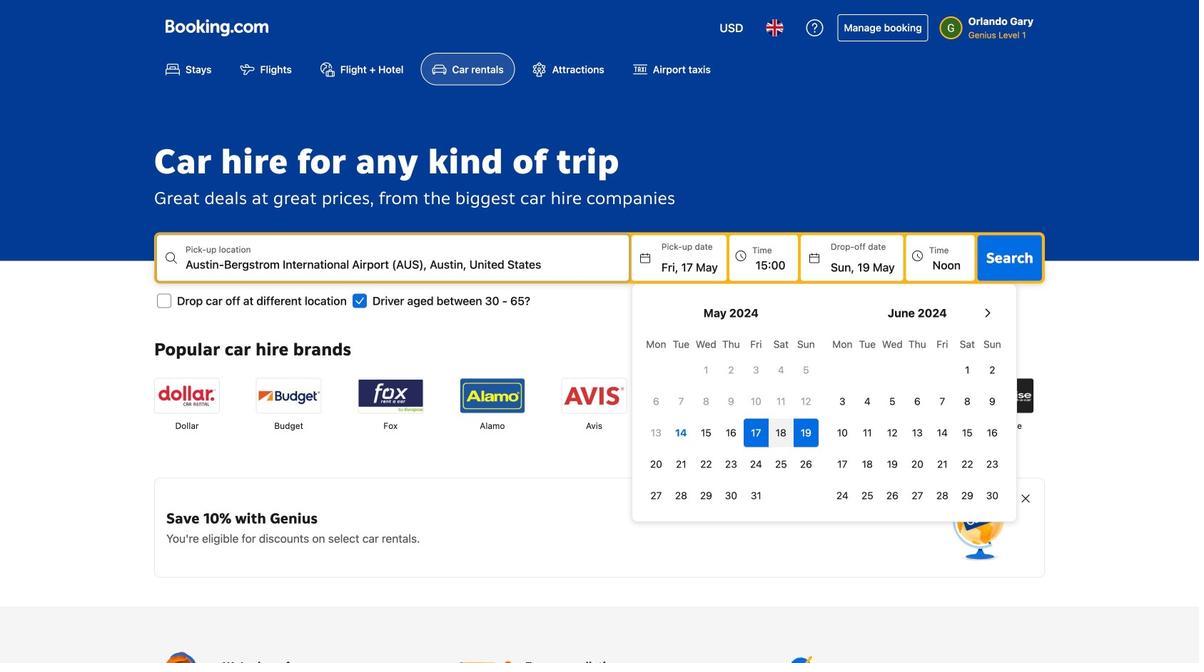 Task type: locate. For each thing, give the bounding box(es) containing it.
5 million+ reviews image
[[760, 652, 817, 664]]

28 May 2024 checkbox
[[669, 482, 694, 510]]

19 May 2024 checkbox
[[794, 419, 819, 447]]

alamo logo image
[[461, 379, 525, 413]]

0 horizontal spatial grid
[[644, 330, 819, 510]]

22 June 2024 checkbox
[[955, 450, 980, 479]]

1 horizontal spatial grid
[[831, 330, 1005, 510]]

cell up 26 may 2024 checkbox
[[794, 416, 819, 447]]

dollar logo image
[[155, 379, 219, 413]]

25 May 2024 checkbox
[[769, 450, 794, 479]]

2 May 2024 checkbox
[[719, 356, 744, 384]]

11 June 2024 checkbox
[[856, 419, 880, 447]]

9 May 2024 checkbox
[[719, 387, 744, 416]]

23 June 2024 checkbox
[[980, 450, 1005, 479]]

10 May 2024 checkbox
[[744, 387, 769, 416]]

4 June 2024 checkbox
[[856, 387, 880, 416]]

8 June 2024 checkbox
[[955, 387, 980, 416]]

26 June 2024 checkbox
[[880, 482, 905, 510]]

18 May 2024 checkbox
[[769, 419, 794, 447]]

5 June 2024 checkbox
[[880, 387, 905, 416]]

12 June 2024 checkbox
[[880, 419, 905, 447]]

21 May 2024 checkbox
[[669, 450, 694, 479]]

3 May 2024 checkbox
[[744, 356, 769, 384]]

11 May 2024 checkbox
[[769, 387, 794, 416]]

free cancellation image
[[457, 652, 514, 664]]

cell up 24 may 2024 option
[[744, 416, 769, 447]]

21 June 2024 checkbox
[[930, 450, 955, 479]]

31 May 2024 checkbox
[[744, 482, 769, 510]]

2 cell from the left
[[769, 416, 794, 447]]

booking.com online hotel reservations image
[[166, 19, 269, 36]]

1 June 2024 checkbox
[[955, 356, 980, 384]]

3 cell from the left
[[794, 416, 819, 447]]

14 May 2024 checkbox
[[669, 419, 694, 447]]

1 May 2024 checkbox
[[694, 356, 719, 384]]

grid
[[644, 330, 819, 510], [831, 330, 1005, 510]]

budget logo image
[[257, 379, 321, 413]]

cell up '25 may 2024' "checkbox"
[[769, 416, 794, 447]]

enterprise logo image
[[970, 379, 1034, 413]]

2 grid from the left
[[831, 330, 1005, 510]]

thrifty logo image
[[766, 379, 830, 413]]

cell
[[744, 416, 769, 447], [769, 416, 794, 447], [794, 416, 819, 447]]

30 June 2024 checkbox
[[980, 482, 1005, 510]]

16 June 2024 checkbox
[[980, 419, 1005, 447]]

Pick-up location field
[[186, 256, 629, 273]]

19 June 2024 checkbox
[[880, 450, 905, 479]]

17 May 2024 checkbox
[[744, 419, 769, 447]]

3 June 2024 checkbox
[[831, 387, 856, 416]]

7 May 2024 checkbox
[[669, 387, 694, 416]]

8 May 2024 checkbox
[[694, 387, 719, 416]]

13 May 2024 checkbox
[[644, 419, 669, 447]]

27 June 2024 checkbox
[[905, 482, 930, 510]]

16 May 2024 checkbox
[[719, 419, 744, 447]]

15 May 2024 checkbox
[[694, 419, 719, 447]]

avis logo image
[[562, 379, 627, 413]]



Task type: vqa. For each thing, say whether or not it's contained in the screenshot.
the -
no



Task type: describe. For each thing, give the bounding box(es) containing it.
26 May 2024 checkbox
[[794, 450, 819, 479]]

24 May 2024 checkbox
[[744, 450, 769, 479]]

20 May 2024 checkbox
[[644, 450, 669, 479]]

24 June 2024 checkbox
[[831, 482, 856, 510]]

29 May 2024 checkbox
[[694, 482, 719, 510]]

23 May 2024 checkbox
[[719, 450, 744, 479]]

30 May 2024 checkbox
[[719, 482, 744, 510]]

12 May 2024 checkbox
[[794, 387, 819, 416]]

15 June 2024 checkbox
[[955, 419, 980, 447]]

29 June 2024 checkbox
[[955, 482, 980, 510]]

27 May 2024 checkbox
[[644, 482, 669, 510]]

sixt logo image
[[664, 379, 729, 413]]

25 June 2024 checkbox
[[856, 482, 880, 510]]

7 June 2024 checkbox
[[930, 387, 955, 416]]

18 June 2024 checkbox
[[856, 450, 880, 479]]

5 May 2024 checkbox
[[794, 356, 819, 384]]

we're here for you image
[[154, 652, 211, 664]]

17 June 2024 checkbox
[[831, 450, 856, 479]]

fox logo image
[[359, 379, 423, 413]]

20 June 2024 checkbox
[[905, 450, 930, 479]]

9 June 2024 checkbox
[[980, 387, 1005, 416]]

2 June 2024 checkbox
[[980, 356, 1005, 384]]

10 June 2024 checkbox
[[831, 419, 856, 447]]

6 May 2024 checkbox
[[644, 387, 669, 416]]

6 June 2024 checkbox
[[905, 387, 930, 416]]

28 June 2024 checkbox
[[930, 482, 955, 510]]

1 cell from the left
[[744, 416, 769, 447]]

14 June 2024 checkbox
[[930, 419, 955, 447]]

4 May 2024 checkbox
[[769, 356, 794, 384]]

1 grid from the left
[[644, 330, 819, 510]]

13 June 2024 checkbox
[[905, 419, 930, 447]]

hertz pp domestic logo image
[[873, 379, 938, 413]]

22 May 2024 checkbox
[[694, 450, 719, 479]]



